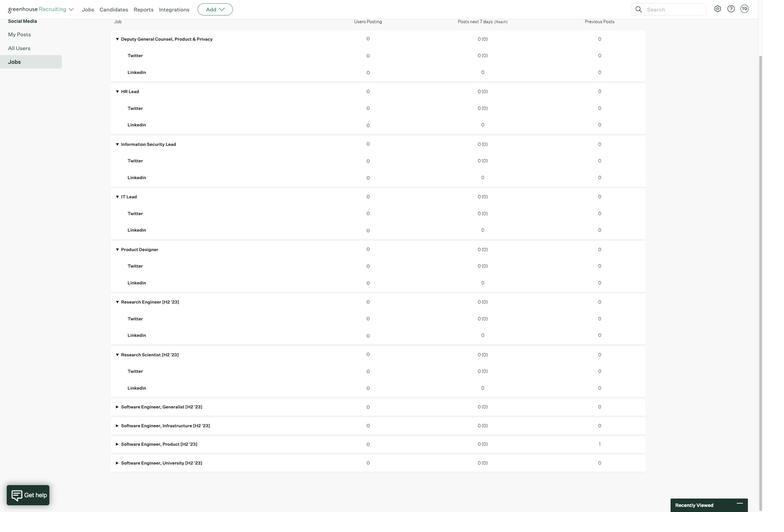 Task type: vqa. For each thing, say whether or not it's contained in the screenshot.
first the Twitter from the bottom of the page
yes



Task type: describe. For each thing, give the bounding box(es) containing it.
general
[[138, 36, 154, 42]]

lead for it lead
[[127, 194, 137, 199]]

deputy
[[121, 36, 137, 42]]

1 0 (0) from the top
[[478, 36, 488, 42]]

all users link
[[8, 44, 59, 52]]

18 0 link from the top
[[367, 333, 370, 339]]

[h2 right 'scientist'
[[162, 352, 170, 357]]

security
[[147, 141, 165, 147]]

9 (0) from the top
[[482, 247, 488, 252]]

hr
[[121, 89, 128, 94]]

6 0 link from the top
[[367, 122, 370, 128]]

16 (0) from the top
[[482, 423, 488, 428]]

5 0 (0) from the top
[[478, 141, 488, 147]]

all departments link
[[111, 1, 178, 10]]

1 horizontal spatial jobs link
[[82, 6, 94, 13]]

21 0 link from the top
[[367, 385, 370, 391]]

my posts link
[[8, 30, 59, 38]]

1 horizontal spatial posts
[[458, 19, 469, 24]]

my posts
[[8, 31, 31, 38]]

15 (0) from the top
[[482, 404, 488, 410]]

add button
[[198, 3, 233, 15]]

software for software engineer, university [h2 '23]
[[121, 460, 140, 466]]

previous posts
[[586, 19, 615, 24]]

1 (0) from the top
[[482, 36, 488, 42]]

25 0 link from the top
[[367, 460, 370, 466]]

all for all users
[[8, 45, 15, 51]]

18 (0) from the top
[[482, 460, 488, 466]]

td
[[742, 6, 748, 11]]

twitter for it lead
[[128, 211, 143, 216]]

days
[[484, 19, 493, 24]]

all for all offices
[[182, 3, 188, 8]]

8 0 link from the top
[[367, 158, 370, 164]]

11 (0) from the top
[[482, 299, 488, 305]]

product designer
[[120, 247, 158, 252]]

integrations link
[[159, 6, 190, 13]]

15 0 link from the top
[[367, 280, 370, 286]]

software engineer, infrastructure [h2 '23]
[[120, 423, 210, 428]]

all users
[[8, 45, 30, 51]]

posts next 7 days (reach)
[[458, 19, 508, 24]]

research scientist [h2 '23]
[[120, 352, 179, 357]]

privacy
[[197, 36, 213, 42]]

13 0 link from the top
[[367, 246, 370, 252]]

linkedin for product designer
[[128, 280, 146, 285]]

research for scientist
[[121, 352, 141, 357]]

linkedin for hr lead
[[128, 122, 146, 128]]

viewed
[[697, 502, 714, 508]]

deputy general counsel, product & privacy
[[120, 36, 213, 42]]

linkedin for research scientist [h2 '23]
[[128, 385, 146, 391]]

8 0 (0) from the top
[[478, 211, 488, 216]]

engineer, for university
[[141, 460, 162, 466]]

posting
[[367, 19, 382, 24]]

research engineer [h2 '23]
[[120, 299, 179, 305]]

linkedin for deputy general counsel, product & privacy
[[128, 70, 146, 75]]

18 0 (0) from the top
[[478, 460, 488, 466]]

20 0 link from the top
[[367, 368, 370, 374]]

&
[[193, 36, 196, 42]]

engineer, for infrastructure
[[141, 423, 162, 428]]

users posting
[[355, 19, 382, 24]]

9 0 link from the top
[[367, 175, 370, 181]]

4 (0) from the top
[[482, 105, 488, 111]]

add
[[206, 6, 217, 13]]

information security lead
[[120, 141, 176, 147]]

4 0 (0) from the top
[[478, 105, 488, 111]]

[h2 for product
[[181, 442, 188, 447]]

twitter for information security lead
[[128, 158, 143, 163]]

reports
[[134, 6, 154, 13]]

posts for previous posts
[[604, 19, 615, 24]]

1
[[600, 442, 601, 447]]

4 0 link from the top
[[367, 88, 370, 94]]

2 vertical spatial product
[[163, 442, 180, 447]]

'23] for product
[[189, 442, 198, 447]]

scientist
[[142, 352, 161, 357]]

14 0 link from the top
[[367, 263, 370, 269]]

social media
[[8, 18, 37, 24]]

it lead
[[120, 194, 137, 199]]

3 (0) from the top
[[482, 89, 488, 94]]

linkedin for it lead
[[128, 227, 146, 233]]

14 (0) from the top
[[482, 369, 488, 374]]

twitter for deputy general counsel, product & privacy
[[128, 53, 143, 58]]

software engineer, generalist [h2 '23]
[[120, 404, 203, 410]]

social
[[8, 18, 22, 24]]

11 0 link from the top
[[367, 211, 370, 216]]

7 0 (0) from the top
[[478, 194, 488, 199]]

engineer, for product
[[141, 442, 162, 447]]

17 0 (0) from the top
[[478, 442, 488, 447]]



Task type: locate. For each thing, give the bounding box(es) containing it.
twitter down research scientist [h2 '23]
[[128, 369, 143, 374]]

0 (0)
[[478, 36, 488, 42], [478, 53, 488, 58], [478, 89, 488, 94], [478, 105, 488, 111], [478, 141, 488, 147], [478, 158, 488, 163], [478, 194, 488, 199], [478, 211, 488, 216], [478, 247, 488, 252], [478, 263, 488, 269], [478, 299, 488, 305], [478, 316, 488, 321], [478, 352, 488, 357], [478, 369, 488, 374], [478, 404, 488, 410], [478, 423, 488, 428], [478, 442, 488, 447], [478, 460, 488, 466]]

0 vertical spatial users
[[355, 19, 366, 24]]

all inside all departments link
[[114, 3, 120, 8]]

Search text field
[[646, 5, 700, 14]]

[h2 right university
[[185, 460, 193, 466]]

linkedin up it lead
[[128, 175, 146, 180]]

2 0 (0) from the top
[[478, 53, 488, 58]]

2 twitter from the top
[[128, 105, 143, 111]]

greenhouse recruiting image
[[8, 5, 69, 13]]

users down my posts
[[16, 45, 30, 51]]

engineer, left "generalist"
[[141, 404, 162, 410]]

11 0 (0) from the top
[[478, 299, 488, 305]]

linkedin for information security lead
[[128, 175, 146, 180]]

[h2 for university
[[185, 460, 193, 466]]

0
[[367, 36, 370, 41], [478, 36, 481, 42], [599, 36, 602, 42], [367, 53, 370, 58], [478, 53, 481, 58], [599, 53, 602, 58], [482, 70, 485, 75], [599, 70, 602, 75], [367, 70, 370, 75], [367, 88, 370, 94], [478, 89, 481, 94], [599, 89, 602, 94], [367, 105, 370, 111], [478, 105, 481, 111], [599, 105, 602, 111], [482, 122, 485, 128], [599, 122, 602, 128], [367, 122, 370, 128], [367, 141, 370, 147], [478, 141, 481, 147], [599, 141, 602, 147], [367, 158, 370, 164], [478, 158, 481, 163], [599, 158, 602, 163], [482, 175, 485, 180], [599, 175, 602, 180], [367, 175, 370, 181], [367, 194, 370, 199], [478, 194, 481, 199], [599, 194, 602, 199], [367, 211, 370, 216], [478, 211, 481, 216], [599, 211, 602, 216], [482, 227, 485, 233], [599, 227, 602, 233], [367, 228, 370, 233], [367, 246, 370, 252], [478, 247, 481, 252], [599, 247, 602, 252], [367, 263, 370, 269], [478, 263, 481, 269], [599, 263, 602, 269], [482, 280, 485, 285], [599, 280, 602, 285], [367, 280, 370, 286], [367, 299, 370, 305], [478, 299, 481, 305], [599, 299, 602, 305], [367, 316, 370, 322], [478, 316, 481, 321], [599, 316, 602, 321], [482, 333, 485, 338], [599, 333, 602, 338], [367, 333, 370, 339], [367, 351, 370, 357], [478, 352, 481, 357], [599, 352, 602, 357], [367, 368, 370, 374], [478, 369, 481, 374], [599, 369, 602, 374], [482, 385, 485, 391], [599, 385, 602, 391], [367, 385, 370, 391], [367, 404, 370, 410], [478, 404, 481, 410], [599, 404, 602, 410], [367, 423, 370, 428], [478, 423, 481, 428], [599, 423, 602, 428], [367, 441, 370, 447], [478, 442, 481, 447], [367, 460, 370, 466], [478, 460, 481, 466], [599, 460, 602, 466]]

22 0 link from the top
[[367, 404, 370, 410]]

'23] for generalist
[[194, 404, 203, 410]]

23 0 link from the top
[[367, 423, 370, 428]]

3 software from the top
[[121, 442, 140, 447]]

6 linkedin from the top
[[128, 333, 146, 338]]

'23] for infrastructure
[[202, 423, 210, 428]]

twitter down information
[[128, 158, 143, 163]]

(reach)
[[495, 19, 508, 24]]

3 twitter from the top
[[128, 158, 143, 163]]

0 vertical spatial jobs link
[[82, 6, 94, 13]]

twitter down product designer
[[128, 263, 143, 269]]

product up university
[[163, 442, 180, 447]]

8 (0) from the top
[[482, 211, 488, 216]]

'23] right university
[[194, 460, 202, 466]]

twitter down hr lead
[[128, 105, 143, 111]]

product left &
[[175, 36, 192, 42]]

7 0 link from the top
[[367, 141, 370, 147]]

4 twitter from the top
[[128, 211, 143, 216]]

twitter
[[128, 53, 143, 58], [128, 105, 143, 111], [128, 158, 143, 163], [128, 211, 143, 216], [128, 263, 143, 269], [128, 316, 143, 321], [128, 369, 143, 374]]

12 (0) from the top
[[482, 316, 488, 321]]

counsel,
[[155, 36, 174, 42]]

software for software engineer, product [h2 '23]
[[121, 442, 140, 447]]

product left designer
[[121, 247, 138, 252]]

12 0 (0) from the top
[[478, 316, 488, 321]]

users left posting
[[355, 19, 366, 24]]

4 engineer, from the top
[[141, 460, 162, 466]]

research
[[121, 299, 141, 305], [121, 352, 141, 357]]

7 linkedin from the top
[[128, 385, 146, 391]]

1 vertical spatial users
[[16, 45, 30, 51]]

3 linkedin from the top
[[128, 175, 146, 180]]

engineer, up software engineer, university [h2 '23]
[[141, 442, 162, 447]]

3 0 (0) from the top
[[478, 89, 488, 94]]

linkedin up software engineer, generalist [h2 '23]
[[128, 385, 146, 391]]

candidates
[[100, 6, 128, 13]]

17 0 link from the top
[[367, 316, 370, 322]]

6 0 (0) from the top
[[478, 158, 488, 163]]

recently
[[676, 502, 696, 508]]

[h2 down infrastructure
[[181, 442, 188, 447]]

3 0 link from the top
[[367, 70, 370, 75]]

users inside "link"
[[16, 45, 30, 51]]

0 vertical spatial product
[[175, 36, 192, 42]]

software engineer, university [h2 '23]
[[120, 460, 202, 466]]

all departments
[[114, 3, 150, 8]]

integrations
[[159, 6, 190, 13]]

engineer
[[142, 299, 161, 305]]

all
[[114, 3, 120, 8], [182, 3, 188, 8], [8, 45, 15, 51]]

reports link
[[134, 6, 154, 13]]

recently viewed
[[676, 502, 714, 508]]

departments
[[121, 3, 150, 8]]

lead
[[129, 89, 139, 94], [166, 141, 176, 147], [127, 194, 137, 199]]

2 0 link from the top
[[367, 53, 370, 58]]

twitter for research engineer [h2 '23]
[[128, 316, 143, 321]]

7 twitter from the top
[[128, 369, 143, 374]]

2 engineer, from the top
[[141, 423, 162, 428]]

job
[[114, 19, 122, 24]]

'23] right engineer at left bottom
[[171, 299, 179, 305]]

0 horizontal spatial all
[[8, 45, 15, 51]]

research for engineer
[[121, 299, 141, 305]]

1 0 link from the top
[[367, 36, 370, 41]]

1 vertical spatial lead
[[166, 141, 176, 147]]

12 0 link from the top
[[367, 228, 370, 233]]

offices
[[189, 3, 204, 8]]

4 software from the top
[[121, 460, 140, 466]]

engineer, up software engineer, product [h2 '23]
[[141, 423, 162, 428]]

all inside all users "link"
[[8, 45, 15, 51]]

posts for my posts
[[17, 31, 31, 38]]

all offices link
[[179, 1, 246, 10]]

0 vertical spatial lead
[[129, 89, 139, 94]]

software for software engineer, infrastructure [h2 '23]
[[121, 423, 140, 428]]

all inside all offices link
[[182, 3, 188, 8]]

2 (0) from the top
[[482, 53, 488, 58]]

linkedin for research engineer [h2 '23]
[[128, 333, 146, 338]]

generalist
[[163, 404, 185, 410]]

2 research from the top
[[121, 352, 141, 357]]

posts left "next"
[[458, 19, 469, 24]]

posts
[[458, 19, 469, 24], [604, 19, 615, 24], [17, 31, 31, 38]]

0 horizontal spatial users
[[16, 45, 30, 51]]

td button
[[741, 5, 749, 13]]

5 linkedin from the top
[[128, 280, 146, 285]]

1 vertical spatial research
[[121, 352, 141, 357]]

3 engineer, from the top
[[141, 442, 162, 447]]

'23] down infrastructure
[[189, 442, 198, 447]]

software for software engineer, generalist [h2 '23]
[[121, 404, 140, 410]]

jobs link
[[82, 6, 94, 13], [8, 58, 59, 66]]

17 (0) from the top
[[482, 442, 488, 447]]

5 twitter from the top
[[128, 263, 143, 269]]

'23] for university
[[194, 460, 202, 466]]

2 software from the top
[[121, 423, 140, 428]]

19 0 link from the top
[[367, 351, 370, 357]]

jobs down all users
[[8, 58, 21, 65]]

1 engineer, from the top
[[141, 404, 162, 410]]

linkedin up product designer
[[128, 227, 146, 233]]

1 horizontal spatial all
[[114, 3, 120, 8]]

1 software from the top
[[121, 404, 140, 410]]

lead right security
[[166, 141, 176, 147]]

twitter for hr lead
[[128, 105, 143, 111]]

10 0 (0) from the top
[[478, 263, 488, 269]]

all left offices
[[182, 3, 188, 8]]

engineer, for generalist
[[141, 404, 162, 410]]

0 horizontal spatial jobs link
[[8, 58, 59, 66]]

9 0 (0) from the top
[[478, 247, 488, 252]]

configure image
[[714, 5, 722, 13]]

engineer,
[[141, 404, 162, 410], [141, 423, 162, 428], [141, 442, 162, 447], [141, 460, 162, 466]]

[h2 right "generalist"
[[185, 404, 193, 410]]

13 (0) from the top
[[482, 352, 488, 357]]

1 horizontal spatial users
[[355, 19, 366, 24]]

[h2
[[162, 299, 170, 305], [162, 352, 170, 357], [185, 404, 193, 410], [193, 423, 201, 428], [181, 442, 188, 447], [185, 460, 193, 466]]

5 0 link from the top
[[367, 105, 370, 111]]

1 vertical spatial jobs link
[[8, 58, 59, 66]]

linkedin up information
[[128, 122, 146, 128]]

2 vertical spatial lead
[[127, 194, 137, 199]]

posts right my
[[17, 31, 31, 38]]

lead for hr lead
[[129, 89, 139, 94]]

twitter down it lead
[[128, 211, 143, 216]]

lead right hr
[[129, 89, 139, 94]]

my
[[8, 31, 16, 38]]

10 (0) from the top
[[482, 263, 488, 269]]

0 0 0
[[367, 36, 370, 75], [599, 36, 602, 75], [367, 88, 370, 128], [599, 89, 602, 128], [367, 141, 370, 181], [599, 141, 602, 180], [367, 194, 370, 233], [599, 194, 602, 233], [367, 246, 370, 286], [599, 247, 602, 285], [367, 299, 370, 339], [599, 299, 602, 338], [367, 351, 370, 391], [599, 352, 602, 391]]

lead right "it"
[[127, 194, 137, 199]]

linkedin up research engineer [h2 '23] at bottom
[[128, 280, 146, 285]]

1 linkedin from the top
[[128, 70, 146, 75]]

back
[[13, 4, 26, 11]]

6 (0) from the top
[[482, 158, 488, 163]]

1 vertical spatial product
[[121, 247, 138, 252]]

research left engineer at left bottom
[[121, 299, 141, 305]]

hr lead
[[120, 89, 139, 94]]

software engineer, product [h2 '23]
[[120, 442, 198, 447]]

4 linkedin from the top
[[128, 227, 146, 233]]

16 0 link from the top
[[367, 299, 370, 305]]

information
[[121, 141, 146, 147]]

jobs
[[82, 6, 94, 13], [8, 58, 21, 65]]

it
[[121, 194, 126, 199]]

1 vertical spatial jobs
[[8, 58, 21, 65]]

posts right the 'previous' on the right top of the page
[[604, 19, 615, 24]]

linkedin
[[128, 70, 146, 75], [128, 122, 146, 128], [128, 175, 146, 180], [128, 227, 146, 233], [128, 280, 146, 285], [128, 333, 146, 338], [128, 385, 146, 391]]

td button
[[740, 3, 751, 14]]

5 (0) from the top
[[482, 141, 488, 147]]

2 linkedin from the top
[[128, 122, 146, 128]]

research left 'scientist'
[[121, 352, 141, 357]]

0 link
[[367, 36, 370, 41], [367, 53, 370, 58], [367, 70, 370, 75], [367, 88, 370, 94], [367, 105, 370, 111], [367, 122, 370, 128], [367, 141, 370, 147], [367, 158, 370, 164], [367, 175, 370, 181], [367, 194, 370, 199], [367, 211, 370, 216], [367, 228, 370, 233], [367, 246, 370, 252], [367, 263, 370, 269], [367, 280, 370, 286], [367, 299, 370, 305], [367, 316, 370, 322], [367, 333, 370, 339], [367, 351, 370, 357], [367, 368, 370, 374], [367, 385, 370, 391], [367, 404, 370, 410], [367, 423, 370, 428], [367, 441, 370, 447], [367, 460, 370, 466]]

back link
[[8, 3, 59, 12]]

'23] right infrastructure
[[202, 423, 210, 428]]

twitter for product designer
[[128, 263, 143, 269]]

jobs link down all users "link"
[[8, 58, 59, 66]]

all offices
[[182, 3, 204, 8]]

14 0 (0) from the top
[[478, 369, 488, 374]]

software
[[121, 404, 140, 410], [121, 423, 140, 428], [121, 442, 140, 447], [121, 460, 140, 466]]

all down my
[[8, 45, 15, 51]]

0 vertical spatial jobs
[[82, 6, 94, 13]]

[h2 for generalist
[[185, 404, 193, 410]]

0 horizontal spatial jobs
[[8, 58, 21, 65]]

twitter for research scientist [h2 '23]
[[128, 369, 143, 374]]

designer
[[139, 247, 158, 252]]

university
[[163, 460, 184, 466]]

'23]
[[171, 299, 179, 305], [171, 352, 179, 357], [194, 404, 203, 410], [202, 423, 210, 428], [189, 442, 198, 447], [194, 460, 202, 466]]

twitter down research engineer [h2 '23] at bottom
[[128, 316, 143, 321]]

7
[[480, 19, 483, 24]]

linkedin up research scientist [h2 '23]
[[128, 333, 146, 338]]

media
[[23, 18, 37, 24]]

twitter down "deputy"
[[128, 53, 143, 58]]

24 0 link from the top
[[367, 441, 370, 447]]

linkedin up hr lead
[[128, 70, 146, 75]]

infrastructure
[[163, 423, 192, 428]]

'23] right 'scientist'
[[171, 352, 179, 357]]

[h2 right engineer at left bottom
[[162, 299, 170, 305]]

6 twitter from the top
[[128, 316, 143, 321]]

(0)
[[482, 36, 488, 42], [482, 53, 488, 58], [482, 89, 488, 94], [482, 105, 488, 111], [482, 141, 488, 147], [482, 158, 488, 163], [482, 194, 488, 199], [482, 211, 488, 216], [482, 247, 488, 252], [482, 263, 488, 269], [482, 299, 488, 305], [482, 316, 488, 321], [482, 352, 488, 357], [482, 369, 488, 374], [482, 404, 488, 410], [482, 423, 488, 428], [482, 442, 488, 447], [482, 460, 488, 466]]

0 horizontal spatial posts
[[17, 31, 31, 38]]

15 0 (0) from the top
[[478, 404, 488, 410]]

0 vertical spatial research
[[121, 299, 141, 305]]

product
[[175, 36, 192, 42], [121, 247, 138, 252], [163, 442, 180, 447]]

jobs link left candidates link
[[82, 6, 94, 13]]

jobs left candidates link
[[82, 6, 94, 13]]

previous
[[586, 19, 603, 24]]

7 (0) from the top
[[482, 194, 488, 199]]

2 horizontal spatial posts
[[604, 19, 615, 24]]

all up job
[[114, 3, 120, 8]]

engineer, down software engineer, product [h2 '23]
[[141, 460, 162, 466]]

[h2 right infrastructure
[[193, 423, 201, 428]]

10 0 link from the top
[[367, 194, 370, 199]]

candidates link
[[100, 6, 128, 13]]

16 0 (0) from the top
[[478, 423, 488, 428]]

1 twitter from the top
[[128, 53, 143, 58]]

'23] right "generalist"
[[194, 404, 203, 410]]

next
[[470, 19, 479, 24]]

users
[[355, 19, 366, 24], [16, 45, 30, 51]]

13 0 (0) from the top
[[478, 352, 488, 357]]

all for all departments
[[114, 3, 120, 8]]

2 horizontal spatial all
[[182, 3, 188, 8]]

1 research from the top
[[121, 299, 141, 305]]

[h2 for infrastructure
[[193, 423, 201, 428]]

1 horizontal spatial jobs
[[82, 6, 94, 13]]



